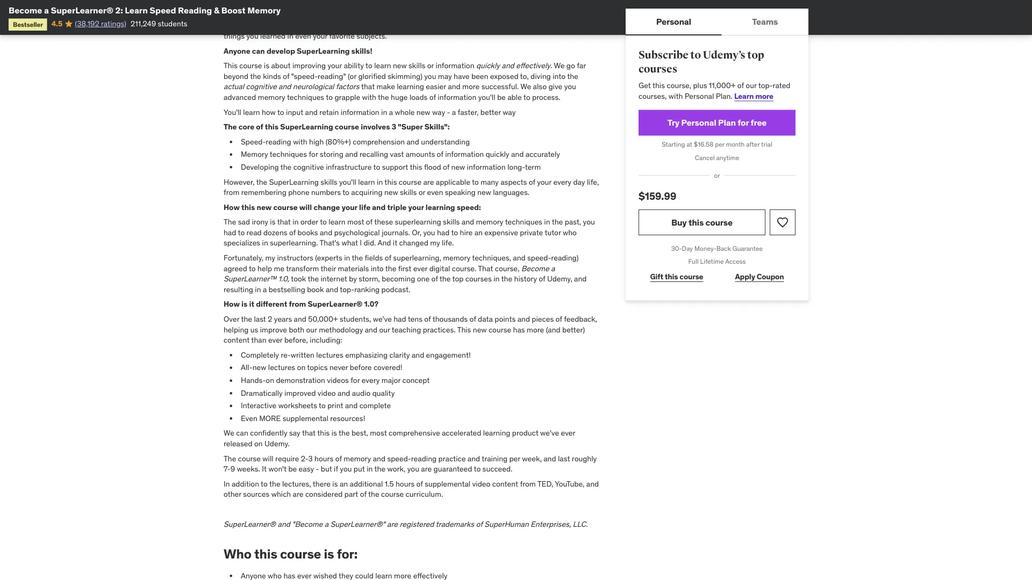 Task type: vqa. For each thing, say whether or not it's contained in the screenshot.
'skills!'
yes



Task type: locate. For each thing, give the bounding box(es) containing it.
every left 'day'
[[553, 177, 572, 187]]

gift this course
[[650, 272, 703, 282]]

with inside "get this course, plus 11,000+ of our top-rated courses, with personal plan."
[[669, 91, 683, 101]]

video down succeed.
[[472, 479, 491, 489]]

course,
[[667, 81, 691, 90], [495, 264, 520, 273]]

with inside 'you'll learn how to input and retain information in a whole new way - a faster, better way the core of this superlearning course involves 3 "super skills": speed-reading with high (80%+) comprehension and understanding memory techniques for storing and recalling vast amounts of information quickly and accurately developing the cognitive infrastructure to support this flood of new information long-term however, the superlearning skills you'll learn in this course are applicable to many aspects of your every day life, from remembering phone numbers to acquiring new skills or even speaking new languages. how this new course will change your life and triple your learning speed: the sad irony is that in order to learn most of these superlearning skills and memory techniques in the past, you had to read dozens of books and psychological journals. or, you had to hire an expensive private tutor who specializes in superlearning. that's what i did. and it changed my life.'
[[293, 137, 307, 147]]

dramatically
[[241, 388, 283, 398]]

to up glorified
[[366, 61, 373, 70]]

our inside "get this course, plus 11,000+ of our top-rated courses, with personal plan."
[[746, 81, 757, 90]]

to right able
[[524, 92, 530, 102]]

buy this course
[[672, 217, 733, 228]]

of inside "get this course, plus 11,000+ of our top-rated courses, with personal plan."
[[738, 81, 744, 90]]

content down succeed.
[[492, 479, 518, 489]]

1 the from the top
[[224, 122, 237, 132]]

way down able
[[503, 107, 516, 117]]

phone
[[288, 188, 309, 197]]

learn
[[125, 5, 148, 16], [734, 91, 754, 101]]

more
[[462, 82, 480, 91], [755, 91, 774, 101], [527, 325, 544, 335]]

however,
[[224, 177, 255, 187]]

1 vertical spatial we
[[521, 82, 531, 91]]

way
[[432, 107, 445, 117], [503, 107, 516, 117]]

give
[[549, 82, 563, 91]]

podcast.
[[382, 285, 410, 294]]

1 way from the left
[[432, 107, 445, 117]]

in inside fortunately, my instructors (experts in the fields of superlearning, memory techniques, and speed-reading) agreed to help me transform their materials into the first ever digital course. that course,
[[344, 253, 350, 263]]

information inside "that make learning easier and more successful. we also give you advanced memory techniques to grapple with the huge loads of information you'll be able to process."
[[438, 92, 477, 102]]

you inside "that make learning easier and more successful. we also give you advanced memory techniques to grapple with the huge loads of information you'll be able to process."
[[564, 82, 576, 91]]

become a superlearner® 2: learn speed reading & boost memory
[[9, 5, 281, 16]]

0 horizontal spatial most
[[347, 217, 364, 227]]

learning down even
[[426, 202, 455, 212]]

ever up the one
[[413, 264, 428, 273]]

guaranteed
[[434, 464, 472, 474]]

the inside how is it different from superlearner® 1.0? over the last 2 years and 50,000+ students, we've had tens of thousands of data points and pieces of feedback, helping us improve both our methodology and our teaching practices. this new course has more (and better) content than ever before, including: completely re-written lectures emphasizing clarity and engagement! all-new lectures on topics never before covered! hands-on demonstration videos for every major concept dramatically improved video and audio quality interactive worksheets to print and complete even more supplemental resources! we can confidently say that this is the best, most comprehensive accelerated learning product we've ever released on udemy. the course will require 2-3 hours of memory and speed-reading practice and training per week, and last roughly 7-9 weeks. it won't be easy - but if you put in the work, you are guaranteed to succeed. in addition to the lectures, there is an additional 1.5 hours of supplemental video content from ted, youtube, and other sources which are considered part of the course curriculum.
[[224, 454, 236, 464]]

become up the bestseller
[[9, 5, 42, 16]]

can inside how is it different from superlearner® 1.0? over the last 2 years and 50,000+ students, we've had tens of thousands of data points and pieces of feedback, helping us improve both our methodology and our teaching practices. this new course has more (and better) content than ever before, including: completely re-written lectures emphasizing clarity and engagement! all-new lectures on topics never before covered! hands-on demonstration videos for every major concept dramatically improved video and audio quality interactive worksheets to print and complete even more supplemental resources! we can confidently say that this is the best, most comprehensive accelerated learning product we've ever released on udemy. the course will require 2-3 hours of memory and speed-reading practice and training per week, and last roughly 7-9 weeks. it won't be easy - but if you put in the work, you are guaranteed to succeed. in addition to the lectures, there is an additional 1.5 hours of supplemental video content from ted, youtube, and other sources which are considered part of the course curriculum.
[[236, 429, 248, 438]]

personal inside button
[[656, 16, 691, 27]]

0 vertical spatial superlearner®
[[51, 5, 113, 16]]

memory inside 'you'll learn how to input and retain information in a whole new way - a faster, better way the core of this superlearning course involves 3 "super skills": speed-reading with high (80%+) comprehension and understanding memory techniques for storing and recalling vast amounts of information quickly and accurately developing the cognitive infrastructure to support this flood of new information long-term however, the superlearning skills you'll learn in this course are applicable to many aspects of your every day life, from remembering phone numbers to acquiring new skills or even speaking new languages. how this new course will change your life and triple your learning speed: the sad irony is that in order to learn most of these superlearning skills and memory techniques in the past, you had to read dozens of books and psychological journals. or, you had to hire an expensive private tutor who specializes in superlearning. that's what i did. and it changed my life.'
[[476, 217, 504, 227]]

1 horizontal spatial reading
[[411, 454, 437, 464]]

of down understanding
[[437, 150, 443, 159]]

2 horizontal spatial learning
[[483, 429, 510, 438]]

3 the from the top
[[224, 454, 236, 464]]

0 horizontal spatial on
[[254, 439, 263, 449]]

our left teaching at the bottom of the page
[[379, 325, 390, 335]]

1 horizontal spatial every
[[553, 177, 572, 187]]

in left order at the top left of the page
[[293, 217, 299, 227]]

personal up the subscribe
[[656, 16, 691, 27]]

1 how from the top
[[224, 202, 240, 212]]

memory inside 'you'll learn how to input and retain information in a whole new way - a faster, better way the core of this superlearning course involves 3 "super skills": speed-reading with high (80%+) comprehension and understanding memory techniques for storing and recalling vast amounts of information quickly and accurately developing the cognitive infrastructure to support this flood of new information long-term however, the superlearning skills you'll learn in this course are applicable to many aspects of your every day life, from remembering phone numbers to acquiring new skills or even speaking new languages. how this new course will change your life and triple your learning speed: the sad irony is that in order to learn most of these superlearning skills and memory techniques in the past, you had to read dozens of books and psychological journals. or, you had to hire an expensive private tutor who specializes in superlearning. that's what i did. and it changed my life.'
[[241, 150, 268, 159]]

top- down by
[[340, 285, 354, 294]]

0 horizontal spatial supplemental
[[283, 414, 328, 423]]

memory right "boost"
[[247, 5, 281, 16]]

1 vertical spatial per
[[509, 454, 520, 464]]

can right the anyone
[[252, 46, 265, 56]]

emphasizing
[[345, 350, 388, 360]]

resources!
[[330, 414, 365, 423]]

0 vertical spatial or
[[427, 61, 434, 70]]

day
[[682, 244, 693, 253]]

speed-
[[527, 253, 551, 263], [387, 454, 411, 464]]

course, inside "get this course, plus 11,000+ of our top-rated courses, with personal plan."
[[667, 81, 691, 90]]

of inside fortunately, my instructors (experts in the fields of superlearning, memory techniques, and speed-reading) agreed to help me transform their materials into the first ever digital course. that course,
[[385, 253, 391, 263]]

top down course.
[[452, 274, 464, 284]]

ranking
[[354, 285, 380, 294]]

0 vertical spatial it
[[393, 238, 397, 248]]

3 up easy
[[308, 454, 313, 464]]

personal
[[656, 16, 691, 27], [685, 91, 714, 101], [681, 117, 716, 128]]

$159.99
[[639, 189, 676, 202]]

0 vertical spatial from
[[224, 188, 239, 197]]

the
[[250, 71, 261, 81], [567, 71, 578, 81], [378, 92, 389, 102], [280, 162, 292, 172], [256, 177, 267, 187], [552, 217, 563, 227], [352, 253, 363, 263], [385, 264, 396, 273], [308, 274, 319, 284], [440, 274, 451, 284], [501, 274, 512, 284], [241, 314, 252, 324], [339, 429, 350, 438], [374, 464, 386, 474], [269, 479, 280, 489], [368, 490, 379, 500]]

2 horizontal spatial our
[[746, 81, 757, 90]]

month
[[726, 140, 745, 149]]

this course is about improving your ability to learn new skills or information quickly and effectively
[[224, 61, 551, 70]]

0 vertical spatial how
[[224, 202, 240, 212]]

in right "put"
[[367, 464, 373, 474]]

0 horizontal spatial last
[[254, 314, 266, 324]]

first
[[398, 264, 411, 273]]

1 horizontal spatial for
[[351, 376, 360, 385]]

speed- inside fortunately, my instructors (experts in the fields of superlearning, memory techniques, and speed-reading) agreed to help me transform their materials into the first ever digital course. that course,
[[527, 253, 551, 263]]

2 horizontal spatial on
[[297, 363, 306, 373]]

develop
[[267, 46, 295, 56]]

2 horizontal spatial superlearner®
[[308, 300, 363, 309]]

additional
[[350, 479, 383, 489]]

tutor
[[545, 228, 561, 237]]

0 horizontal spatial we
[[224, 429, 234, 438]]

0 horizontal spatial an
[[340, 479, 348, 489]]

subscribe to udemy's top courses
[[639, 49, 764, 76]]

this down amounts at left
[[410, 162, 422, 172]]

superlearner®"
[[330, 520, 385, 529]]

top- inside "get this course, plus 11,000+ of our top-rated courses, with personal plan."
[[758, 81, 773, 90]]

2 way from the left
[[503, 107, 516, 117]]

my inside fortunately, my instructors (experts in the fields of superlearning, memory techniques, and speed-reading) agreed to help me transform their materials into the first ever digital course. that course,
[[265, 253, 275, 263]]

0 horizontal spatial we've
[[373, 314, 392, 324]]

to up sources
[[261, 479, 268, 489]]

aspects
[[501, 177, 527, 187]]

be down successful.
[[497, 92, 506, 102]]

1 horizontal spatial superlearner®
[[224, 520, 276, 529]]

0 vertical spatial the
[[224, 122, 237, 132]]

.
[[551, 61, 552, 70]]

superlearning up phone
[[269, 177, 319, 187]]

applicable
[[436, 177, 470, 187]]

different
[[256, 300, 287, 309]]

students
[[158, 19, 187, 28]]

more inside how is it different from superlearner® 1.0? over the last 2 years and 50,000+ students, we've had tens of thousands of data points and pieces of feedback, helping us improve both our methodology and our teaching practices. this new course has more (and better) content than ever before, including: completely re-written lectures emphasizing clarity and engagement! all-new lectures on topics never before covered! hands-on demonstration videos for every major concept dramatically improved video and audio quality interactive worksheets to print and complete even more supplemental resources! we can confidently say that this is the best, most comprehensive accelerated learning product we've ever released on udemy. the course will require 2-3 hours of memory and speed-reading practice and training per week, and last roughly 7-9 weeks. it won't be easy - but if you put in the work, you are guaranteed to succeed. in addition to the lectures, there is an additional 1.5 hours of supplemental video content from ted, youtube, and other sources which are considered part of the course curriculum.
[[527, 325, 544, 335]]

we've right "product"
[[540, 429, 559, 438]]

teams button
[[722, 9, 809, 34]]

0 vertical spatial we
[[554, 61, 565, 70]]

long-
[[508, 162, 525, 172]]

this right gift
[[665, 272, 678, 282]]

cognitive down storing
[[293, 162, 324, 172]]

1 horizontal spatial we've
[[540, 429, 559, 438]]

and
[[502, 61, 514, 70], [279, 82, 291, 91], [448, 82, 461, 91], [305, 107, 318, 117], [407, 137, 419, 147], [345, 150, 358, 159], [511, 150, 524, 159], [372, 202, 386, 212], [462, 217, 474, 227], [320, 228, 332, 237], [513, 253, 526, 263], [574, 274, 587, 284], [326, 285, 338, 294], [294, 314, 306, 324], [518, 314, 530, 324], [365, 325, 377, 335], [412, 350, 424, 360], [338, 388, 350, 398], [345, 401, 358, 411], [373, 454, 386, 464], [468, 454, 480, 464], [544, 454, 556, 464], [586, 479, 599, 489], [278, 520, 290, 529]]

speed- up the history
[[527, 253, 551, 263]]

. we go far beyond the kinds of "speed-reading" (or glorified skimming) you may have been exposed to, diving into the actual cognitive and neurological factors
[[224, 61, 586, 91]]

to left print
[[319, 401, 326, 411]]

1 horizontal spatial hours
[[396, 479, 415, 489]]

pieces
[[532, 314, 554, 324]]

1 horizontal spatial with
[[362, 92, 376, 102]]

it
[[262, 464, 267, 474]]

i
[[360, 238, 362, 248]]

learning inside "that make learning easier and more successful. we also give you advanced memory techniques to grapple with the huge loads of information you'll be able to process."
[[397, 82, 424, 91]]

my up help
[[265, 253, 275, 263]]

my left life.
[[430, 238, 440, 248]]

become inside become a superlearner™ 1.0,
[[521, 264, 549, 273]]

30-
[[671, 244, 682, 253]]

reading"
[[318, 71, 346, 81]]

quickly inside 'you'll learn how to input and retain information in a whole new way - a faster, better way the core of this superlearning course involves 3 "super skills": speed-reading with high (80%+) comprehension and understanding memory techniques for storing and recalling vast amounts of information quickly and accurately developing the cognitive infrastructure to support this flood of new information long-term however, the superlearning skills you'll learn in this course are applicable to many aspects of your every day life, from remembering phone numbers to acquiring new skills or even speaking new languages. how this new course will change your life and triple your learning speed: the sad irony is that in order to learn most of these superlearning skills and memory techniques in the past, you had to read dozens of books and psychological journals. or, you had to hire an expensive private tutor who specializes in superlearning. that's what i did. and it changed my life.'
[[486, 150, 509, 159]]

per up anytime at right top
[[715, 140, 725, 149]]

cognitive inside . we go far beyond the kinds of "speed-reading" (or glorified skimming) you may have been exposed to, diving into the actual cognitive and neurological factors
[[246, 82, 277, 91]]

1 horizontal spatial -
[[447, 107, 450, 117]]

0 horizontal spatial will
[[263, 454, 274, 464]]

of inside "that make learning easier and more successful. we also give you advanced memory techniques to grapple with the huge loads of information you'll be able to process."
[[429, 92, 436, 102]]

memory up expensive
[[476, 217, 504, 227]]

my
[[430, 238, 440, 248], [265, 253, 275, 263]]

1 horizontal spatial ever
[[413, 264, 428, 273]]

lectures down re-
[[268, 363, 295, 373]]

0 horizontal spatial superlearner®
[[51, 5, 113, 16]]

0 horizontal spatial more
[[462, 82, 480, 91]]

1 horizontal spatial top-
[[758, 81, 773, 90]]

had inside how is it different from superlearner® 1.0? over the last 2 years and 50,000+ students, we've had tens of thousands of data points and pieces of feedback, helping us improve both our methodology and our teaching practices. this new course has more (and better) content than ever before, including: completely re-written lectures emphasizing clarity and engagement! all-new lectures on topics never before covered! hands-on demonstration videos for every major concept dramatically improved video and audio quality interactive worksheets to print and complete even more supplemental resources! we can confidently say that this is the best, most comprehensive accelerated learning product we've ever released on udemy. the course will require 2-3 hours of memory and speed-reading practice and training per week, and last roughly 7-9 weeks. it won't be easy - but if you put in the work, you are guaranteed to succeed. in addition to the lectures, there is an additional 1.5 hours of supplemental video content from ted, youtube, and other sources which are considered part of the course curriculum.
[[394, 314, 406, 324]]

1 horizontal spatial from
[[289, 300, 306, 309]]

released
[[224, 439, 252, 449]]

most inside 'you'll learn how to input and retain information in a whole new way - a faster, better way the core of this superlearning course involves 3 "super skills": speed-reading with high (80%+) comprehension and understanding memory techniques for storing and recalling vast amounts of information quickly and accurately developing the cognitive infrastructure to support this flood of new information long-term however, the superlearning skills you'll learn in this course are applicable to many aspects of your every day life, from remembering phone numbers to acquiring new skills or even speaking new languages. how this new course will change your life and triple your learning speed: the sad irony is that in order to learn most of these superlearning skills and memory techniques in the past, you had to read dozens of books and psychological journals. or, you had to hire an expensive private tutor who specializes in superlearning. that's what i did. and it changed my life.'
[[347, 217, 364, 227]]

high
[[309, 137, 324, 147]]

you right give
[[564, 82, 576, 91]]

how inside 'you'll learn how to input and retain information in a whole new way - a faster, better way the core of this superlearning course involves 3 "super skills": speed-reading with high (80%+) comprehension and understanding memory techniques for storing and recalling vast amounts of information quickly and accurately developing the cognitive infrastructure to support this flood of new information long-term however, the superlearning skills you'll learn in this course are applicable to many aspects of your every day life, from remembering phone numbers to acquiring new skills or even speaking new languages. how this new course will change your life and triple your learning speed: the sad irony is that in order to learn most of these superlearning skills and memory techniques in the past, you had to read dozens of books and psychological journals. or, you had to hire an expensive private tutor who specializes in superlearning. that's what i did. and it changed my life.'
[[224, 202, 240, 212]]

1 vertical spatial most
[[370, 429, 387, 438]]

be inside "that make learning easier and more successful. we also give you advanced memory techniques to grapple with the huge loads of information you'll be able to process."
[[497, 92, 506, 102]]

1 horizontal spatial learn
[[734, 91, 754, 101]]

buy this course button
[[639, 210, 766, 235]]

quickly up long-
[[486, 150, 509, 159]]

1 vertical spatial memory
[[241, 150, 268, 159]]

ever inside fortunately, my instructors (experts in the fields of superlearning, memory techniques, and speed-reading) agreed to help me transform their materials into the first ever digital course. that course,
[[413, 264, 428, 273]]

0 horizontal spatial lectures
[[268, 363, 295, 373]]

- left but on the bottom left of the page
[[316, 464, 319, 474]]

become for become a superlearner® 2: learn speed reading & boost memory
[[9, 5, 42, 16]]

2 vertical spatial that
[[302, 429, 316, 438]]

training
[[482, 454, 508, 464]]

to left many
[[472, 177, 479, 187]]

more down been at the left of the page
[[462, 82, 480, 91]]

top-
[[758, 81, 773, 90], [340, 285, 354, 294]]

memory up course.
[[443, 253, 471, 263]]

0 horizontal spatial into
[[371, 264, 384, 273]]

0 vertical spatial we've
[[373, 314, 392, 324]]

that inside "that make learning easier and more successful. we also give you advanced memory techniques to grapple with the huge loads of information you'll be able to process."
[[361, 82, 375, 91]]

practices.
[[423, 325, 456, 335]]

learning down skimming)
[[397, 82, 424, 91]]

for down high
[[309, 150, 318, 159]]

improving
[[292, 61, 326, 70]]

1 horizontal spatial lectures
[[316, 350, 343, 360]]

1 horizontal spatial into
[[553, 71, 566, 81]]

it inside 'you'll learn how to input and retain information in a whole new way - a faster, better way the core of this superlearning course involves 3 "super skills": speed-reading with high (80%+) comprehension and understanding memory techniques for storing and recalling vast amounts of information quickly and accurately developing the cognitive infrastructure to support this flood of new information long-term however, the superlearning skills you'll learn in this course are applicable to many aspects of your every day life, from remembering phone numbers to acquiring new skills or even speaking new languages. how this new course will change your life and triple your learning speed: the sad irony is that in order to learn most of these superlearning skills and memory techniques in the past, you had to read dozens of books and psychological journals. or, you had to hire an expensive private tutor who specializes in superlearning. that's what i did. and it changed my life.'
[[393, 238, 397, 248]]

become for become a superlearner™ 1.0,
[[521, 264, 549, 273]]

information up faster,
[[438, 92, 477, 102]]

who this course is for:
[[224, 546, 358, 563]]

learn up glorified
[[374, 61, 391, 70]]

1 vertical spatial it
[[249, 300, 254, 309]]

with
[[669, 91, 683, 101], [362, 92, 376, 102], [293, 137, 307, 147]]

be down require
[[288, 464, 297, 474]]

2 vertical spatial learning
[[483, 429, 510, 438]]

0 horizontal spatial cognitive
[[246, 82, 277, 91]]

techniques
[[287, 92, 324, 102], [270, 150, 307, 159], [505, 217, 542, 227]]

new up skimming)
[[393, 61, 407, 70]]

recalling
[[360, 150, 388, 159]]

to inside subscribe to udemy's top courses
[[691, 49, 701, 62]]

1 vertical spatial every
[[362, 376, 380, 385]]

0 horizontal spatial courses
[[465, 274, 492, 284]]

had up specializes
[[224, 228, 236, 237]]

journals.
[[382, 228, 410, 237]]

from down however,
[[224, 188, 239, 197]]

speed- up the work,
[[387, 454, 411, 464]]

0 horizontal spatial learn
[[125, 5, 148, 16]]

the down resources! at the bottom
[[339, 429, 350, 438]]

(experts
[[315, 253, 342, 263]]

to left udemy's
[[691, 49, 701, 62]]

tab list
[[626, 9, 809, 35]]

course down "become at the bottom left
[[280, 546, 321, 563]]

1 vertical spatial how
[[224, 300, 240, 309]]

0 vertical spatial superlearning
[[297, 46, 350, 56]]

2
[[268, 314, 272, 324]]

audio
[[352, 388, 371, 398]]

superlearner® and "become a superlearner®" are registered trademarks of superhuman enterprises, llc.
[[224, 520, 588, 529]]

read
[[247, 228, 262, 237]]

1 horizontal spatial learning
[[426, 202, 455, 212]]

1 horizontal spatial that
[[302, 429, 316, 438]]

1 horizontal spatial become
[[521, 264, 549, 273]]

learning up training
[[483, 429, 510, 438]]

0 vertical spatial into
[[553, 71, 566, 81]]

we up released
[[224, 429, 234, 438]]

this up beyond
[[224, 61, 238, 70]]

has
[[513, 325, 525, 335]]

teaching
[[392, 325, 421, 335]]

2 horizontal spatial ever
[[561, 429, 575, 438]]

1 horizontal spatial it
[[393, 238, 397, 248]]

have
[[454, 71, 470, 81]]

0 horizontal spatial from
[[224, 188, 239, 197]]

1 horizontal spatial on
[[266, 376, 274, 385]]

successful.
[[482, 82, 519, 91]]

memory inside fortunately, my instructors (experts in the fields of superlearning, memory techniques, and speed-reading) agreed to help me transform their materials into the first ever digital course. that course,
[[443, 253, 471, 263]]

and up infrastructure
[[345, 150, 358, 159]]

1 vertical spatial you'll
[[339, 177, 356, 187]]

more down pieces
[[527, 325, 544, 335]]

1 vertical spatial into
[[371, 264, 384, 273]]

this
[[224, 61, 238, 70], [457, 325, 471, 335]]

2-
[[301, 454, 308, 464]]

can up released
[[236, 429, 248, 438]]

1 horizontal spatial my
[[430, 238, 440, 248]]

1 horizontal spatial you'll
[[478, 92, 495, 102]]

1 vertical spatial content
[[492, 479, 518, 489]]

we right the .
[[554, 61, 565, 70]]

flood
[[424, 162, 441, 172]]

you up easier
[[424, 71, 436, 81]]

0 vertical spatial personal
[[656, 16, 691, 27]]

most
[[347, 217, 364, 227], [370, 429, 387, 438]]

superlearner® inside how is it different from superlearner® 1.0? over the last 2 years and 50,000+ students, we've had tens of thousands of data points and pieces of feedback, helping us improve both our methodology and our teaching practices. this new course has more (and better) content than ever before, including: completely re-written lectures emphasizing clarity and engagement! all-new lectures on topics never before covered! hands-on demonstration videos for every major concept dramatically improved video and audio quality interactive worksheets to print and complete even more supplemental resources! we can confidently say that this is the best, most comprehensive accelerated learning product we've ever released on udemy. the course will require 2-3 hours of memory and speed-reading practice and training per week, and last roughly 7-9 weeks. it won't be easy - but if you put in the work, you are guaranteed to succeed. in addition to the lectures, there is an additional 1.5 hours of supplemental video content from ted, youtube, and other sources which are considered part of the course curriculum.
[[308, 300, 363, 309]]

that inside how is it different from superlearner® 1.0? over the last 2 years and 50,000+ students, we've had tens of thousands of data points and pieces of feedback, helping us improve both our methodology and our teaching practices. this new course has more (and better) content than ever before, including: completely re-written lectures emphasizing clarity and engagement! all-new lectures on topics never before covered! hands-on demonstration videos for every major concept dramatically improved video and audio quality interactive worksheets to print and complete even more supplemental resources! we can confidently say that this is the best, most comprehensive accelerated learning product we've ever released on udemy. the course will require 2-3 hours of memory and speed-reading practice and training per week, and last roughly 7-9 weeks. it won't be easy - but if you put in the work, you are guaranteed to succeed. in addition to the lectures, there is an additional 1.5 hours of supplemental video content from ted, youtube, and other sources which are considered part of the course curriculum.
[[302, 429, 316, 438]]

tab list containing personal
[[626, 9, 809, 35]]

ever
[[413, 264, 428, 273], [268, 335, 283, 345], [561, 429, 575, 438]]

speed-
[[241, 137, 266, 147]]

memory down speed-
[[241, 150, 268, 159]]

on up the demonstration
[[297, 363, 306, 373]]

0 vertical spatial -
[[447, 107, 450, 117]]

how up sad
[[224, 202, 240, 212]]

apply coupon button
[[724, 266, 796, 288]]

to right order at the top left of the page
[[320, 217, 327, 227]]

2 how from the top
[[224, 300, 240, 309]]

1 horizontal spatial this
[[457, 325, 471, 335]]

the down you'll
[[224, 122, 237, 132]]

is inside 'you'll learn how to input and retain information in a whole new way - a faster, better way the core of this superlearning course involves 3 "super skills": speed-reading with high (80%+) comprehension and understanding memory techniques for storing and recalling vast amounts of information quickly and accurately developing the cognitive infrastructure to support this flood of new information long-term however, the superlearning skills you'll learn in this course are applicable to many aspects of your every day life, from remembering phone numbers to acquiring new skills or even speaking new languages. how this new course will change your life and triple your learning speed: the sad irony is that in order to learn most of these superlearning skills and memory techniques in the past, you had to read dozens of books and psychological journals. or, you had to hire an expensive private tutor who specializes in superlearning. that's what i did. and it changed my life.'
[[270, 217, 276, 227]]

with down glorified
[[362, 92, 376, 102]]

last left 2
[[254, 314, 266, 324]]

0 horizontal spatial ever
[[268, 335, 283, 345]]

will inside 'you'll learn how to input and retain information in a whole new way - a faster, better way the core of this superlearning course involves 3 "super skills": speed-reading with high (80%+) comprehension and understanding memory techniques for storing and recalling vast amounts of information quickly and accurately developing the cognitive infrastructure to support this flood of new information long-term however, the superlearning skills you'll learn in this course are applicable to many aspects of your every day life, from remembering phone numbers to acquiring new skills or even speaking new languages. how this new course will change your life and triple your learning speed: the sad irony is that in order to learn most of these superlearning skills and memory techniques in the past, you had to read dozens of books and psychological journals. or, you had to hire an expensive private tutor who specializes in superlearning. that's what i did. and it changed my life.'
[[299, 202, 312, 212]]

and down the students,
[[365, 325, 377, 335]]

become up the history
[[521, 264, 549, 273]]

last left roughly
[[558, 454, 570, 464]]

of right tens
[[424, 314, 431, 324]]

1 vertical spatial techniques
[[270, 150, 307, 159]]

effectively
[[516, 61, 551, 70]]

1.0?
[[364, 300, 379, 309]]

and up the history
[[513, 253, 526, 263]]

how is it different from superlearner® 1.0? over the last 2 years and 50,000+ students, we've had tens of thousands of data points and pieces of feedback, helping us improve both our methodology and our teaching practices. this new course has more (and better) content than ever before, including: completely re-written lectures emphasizing clarity and engagement! all-new lectures on topics never before covered! hands-on demonstration videos for every major concept dramatically improved video and audio quality interactive worksheets to print and complete even more supplemental resources! we can confidently say that this is the best, most comprehensive accelerated learning product we've ever released on udemy. the course will require 2-3 hours of memory and speed-reading practice and training per week, and last roughly 7-9 weeks. it won't be easy - but if you put in the work, you are guaranteed to succeed. in addition to the lectures, there is an additional 1.5 hours of supplemental video content from ted, youtube, and other sources which are considered part of the course curriculum.
[[224, 300, 599, 500]]

0 vertical spatial courses
[[639, 62, 678, 76]]

completely
[[241, 350, 279, 360]]

0 horizontal spatial my
[[265, 253, 275, 263]]

order
[[300, 217, 318, 227]]

the up tutor
[[552, 217, 563, 227]]

learn more link
[[734, 91, 774, 101]]

0 vertical spatial this
[[224, 61, 238, 70]]

be inside how is it different from superlearner® 1.0? over the last 2 years and 50,000+ students, we've had tens of thousands of data points and pieces of feedback, helping us improve both our methodology and our teaching practices. this new course has more (and better) content than ever before, including: completely re-written lectures emphasizing clarity and engagement! all-new lectures on topics never before covered! hands-on demonstration videos for every major concept dramatically improved video and audio quality interactive worksheets to print and complete even more supplemental resources! we can confidently say that this is the best, most comprehensive accelerated learning product we've ever released on udemy. the course will require 2-3 hours of memory and speed-reading practice and training per week, and last roughly 7-9 weeks. it won't be easy - but if you put in the work, you are guaranteed to succeed. in addition to the lectures, there is an additional 1.5 hours of supplemental video content from ted, youtube, and other sources which are considered part of the course curriculum.
[[288, 464, 297, 474]]

this down support
[[385, 177, 397, 187]]

better
[[481, 107, 501, 117]]

and inside fortunately, my instructors (experts in the fields of superlearning, memory techniques, and speed-reading) agreed to help me transform their materials into the first ever digital course. that course,
[[513, 253, 526, 263]]

we've down 1.0?
[[373, 314, 392, 324]]

techniques up private
[[505, 217, 542, 227]]

new down data
[[473, 325, 487, 335]]

it down journals.
[[393, 238, 397, 248]]

2 vertical spatial techniques
[[505, 217, 542, 227]]

3 inside 'you'll learn how to input and retain information in a whole new way - a faster, better way the core of this superlearning course involves 3 "super skills": speed-reading with high (80%+) comprehension and understanding memory techniques for storing and recalling vast amounts of information quickly and accurately developing the cognitive infrastructure to support this flood of new information long-term however, the superlearning skills you'll learn in this course are applicable to many aspects of your every day life, from remembering phone numbers to acquiring new skills or even speaking new languages. how this new course will change your life and triple your learning speed: the sad irony is that in order to learn most of these superlearning skills and memory techniques in the past, you had to read dozens of books and psychological journals. or, you had to hire an expensive private tutor who specializes in superlearning. that's what i did. and it changed my life.'
[[392, 122, 396, 132]]

course down points
[[489, 325, 511, 335]]

personal button
[[626, 9, 722, 34]]

you'll down infrastructure
[[339, 177, 356, 187]]

1 horizontal spatial courses
[[639, 62, 678, 76]]

1 vertical spatial supplemental
[[425, 479, 471, 489]]

say
[[289, 429, 300, 438]]

will
[[299, 202, 312, 212], [263, 454, 274, 464]]

1 vertical spatial learning
[[426, 202, 455, 212]]

neurological
[[293, 82, 334, 91]]

memory up how
[[258, 92, 285, 102]]

1 vertical spatial the
[[224, 217, 236, 227]]

0 vertical spatial cognitive
[[246, 82, 277, 91]]

0 horizontal spatial you'll
[[339, 177, 356, 187]]

1 horizontal spatial video
[[472, 479, 491, 489]]

1 horizontal spatial per
[[715, 140, 725, 149]]

1 vertical spatial we've
[[540, 429, 559, 438]]

or up easier
[[427, 61, 434, 70]]

the inside "that make learning easier and more successful. we also give you advanced memory techniques to grapple with the huge loads of information you'll be able to process."
[[378, 92, 389, 102]]

points
[[495, 314, 516, 324]]

we inside how is it different from superlearner® 1.0? over the last 2 years and 50,000+ students, we've had tens of thousands of data points and pieces of feedback, helping us improve both our methodology and our teaching practices. this new course has more (and better) content than ever before, including: completely re-written lectures emphasizing clarity and engagement! all-new lectures on topics never before covered! hands-on demonstration videos for every major concept dramatically improved video and audio quality interactive worksheets to print and complete even more supplemental resources! we can confidently say that this is the best, most comprehensive accelerated learning product we've ever released on udemy. the course will require 2-3 hours of memory and speed-reading practice and training per week, and last roughly 7-9 weeks. it won't be easy - but if you put in the work, you are guaranteed to succeed. in addition to the lectures, there is an additional 1.5 hours of supplemental video content from ted, youtube, and other sources which are considered part of the course curriculum.
[[224, 429, 234, 438]]

lectures
[[316, 350, 343, 360], [268, 363, 295, 373]]

0 vertical spatial you'll
[[478, 92, 495, 102]]

0 vertical spatial speed-
[[527, 253, 551, 263]]

per inside how is it different from superlearner® 1.0? over the last 2 years and 50,000+ students, we've had tens of thousands of data points and pieces of feedback, helping us improve both our methodology and our teaching practices. this new course has more (and better) content than ever before, including: completely re-written lectures emphasizing clarity and engagement! all-new lectures on topics never before covered! hands-on demonstration videos for every major concept dramatically improved video and audio quality interactive worksheets to print and complete even more supplemental resources! we can confidently say that this is the best, most comprehensive accelerated learning product we've ever released on udemy. the course will require 2-3 hours of memory and speed-reading practice and training per week, and last roughly 7-9 weeks. it won't be easy - but if you put in the work, you are guaranteed to succeed. in addition to the lectures, there is an additional 1.5 hours of supplemental video content from ted, youtube, and other sources which are considered part of the course curriculum.
[[509, 454, 520, 464]]

memory inside how is it different from superlearner® 1.0? over the last 2 years and 50,000+ students, we've had tens of thousands of data points and pieces of feedback, helping us improve both our methodology and our teaching practices. this new course has more (and better) content than ever before, including: completely re-written lectures emphasizing clarity and engagement! all-new lectures on topics never before covered! hands-on demonstration videos for every major concept dramatically improved video and audio quality interactive worksheets to print and complete even more supplemental resources! we can confidently say that this is the best, most comprehensive accelerated learning product we've ever released on udemy. the course will require 2-3 hours of memory and speed-reading practice and training per week, and last roughly 7-9 weeks. it won't be easy - but if you put in the work, you are guaranteed to succeed. in addition to the lectures, there is an additional 1.5 hours of supplemental video content from ted, youtube, and other sources which are considered part of the course curriculum.
[[344, 454, 371, 464]]

1 horizontal spatial more
[[527, 325, 544, 335]]

to,
[[520, 71, 529, 81]]

buy
[[672, 217, 687, 228]]

factors
[[336, 82, 359, 91]]

with inside "that make learning easier and more successful. we also give you advanced memory techniques to grapple with the huge loads of information you'll be able to process."
[[362, 92, 376, 102]]

for left free
[[738, 117, 749, 128]]

of down easier
[[429, 92, 436, 102]]

1 vertical spatial top
[[452, 274, 464, 284]]

to up the retain
[[326, 92, 333, 102]]

learn up acquiring
[[358, 177, 375, 187]]

this inside button
[[689, 217, 704, 228]]

learning inside 'you'll learn how to input and retain information in a whole new way - a faster, better way the core of this superlearning course involves 3 "super skills": speed-reading with high (80%+) comprehension and understanding memory techniques for storing and recalling vast amounts of information quickly and accurately developing the cognitive infrastructure to support this flood of new information long-term however, the superlearning skills you'll learn in this course are applicable to many aspects of your every day life, from remembering phone numbers to acquiring new skills or even speaking new languages. how this new course will change your life and triple your learning speed: the sad irony is that in order to learn most of these superlearning skills and memory techniques in the past, you had to read dozens of books and psychological journals. or, you had to hire an expensive private tutor who specializes in superlearning. that's what i did. and it changed my life.'
[[426, 202, 455, 212]]

1 horizontal spatial 3
[[392, 122, 396, 132]]

make
[[377, 82, 395, 91]]

or inside 'you'll learn how to input and retain information in a whole new way - a faster, better way the core of this superlearning course involves 3 "super skills": speed-reading with high (80%+) comprehension and understanding memory techniques for storing and recalling vast amounts of information quickly and accurately developing the cognitive infrastructure to support this flood of new information long-term however, the superlearning skills you'll learn in this course are applicable to many aspects of your every day life, from remembering phone numbers to acquiring new skills or even speaking new languages. how this new course will change your life and triple your learning speed: the sad irony is that in order to learn most of these superlearning skills and memory techniques in the past, you had to read dozens of books and psychological journals. or, you had to hire an expensive private tutor who specializes in superlearning. that's what i did. and it changed my life.'
[[419, 188, 425, 197]]

can
[[252, 46, 265, 56], [236, 429, 248, 438]]

1 vertical spatial last
[[558, 454, 570, 464]]

we down to,
[[521, 82, 531, 91]]

skills":
[[425, 122, 450, 132]]

even
[[427, 188, 443, 197]]

and right youtube,
[[586, 479, 599, 489]]

covered!
[[374, 363, 402, 373]]



Task type: describe. For each thing, give the bounding box(es) containing it.
hands-
[[241, 376, 266, 385]]

who
[[224, 546, 252, 563]]

sources
[[243, 490, 270, 500]]

new up applicable
[[451, 162, 465, 172]]

- inside 'you'll learn how to input and retain information in a whole new way - a faster, better way the core of this superlearning course involves 3 "super skills": speed-reading with high (80%+) comprehension and understanding memory techniques for storing and recalling vast amounts of information quickly and accurately developing the cognitive infrastructure to support this flood of new information long-term however, the superlearning skills you'll learn in this course are applicable to many aspects of your every day life, from remembering phone numbers to acquiring new skills or even speaking new languages. how this new course will change your life and triple your learning speed: the sad irony is that in order to learn most of these superlearning skills and memory techniques in the past, you had to read dozens of books and psychological journals. or, you had to hire an expensive private tutor who specializes in superlearning. that's what i did. and it changed my life.'
[[447, 107, 450, 117]]

and left training
[[468, 454, 480, 464]]

beyond
[[224, 71, 248, 81]]

helping
[[224, 325, 249, 335]]

to left hire
[[451, 228, 458, 237]]

resulting
[[224, 285, 253, 294]]

we inside . we go far beyond the kinds of "speed-reading" (or glorified skimming) you may have been exposed to, diving into the actual cognitive and neurological factors
[[554, 61, 565, 70]]

learn up the core
[[243, 107, 260, 117]]

into inside fortunately, my instructors (experts in the fields of superlearning, memory techniques, and speed-reading) agreed to help me transform their materials into the first ever digital course. that course,
[[371, 264, 384, 273]]

me
[[274, 264, 284, 273]]

of up if
[[335, 454, 342, 464]]

are up curriculum.
[[421, 464, 432, 474]]

and right udemy,
[[574, 274, 587, 284]]

of right flood
[[443, 162, 450, 172]]

1 vertical spatial learn
[[734, 91, 754, 101]]

the down additional
[[368, 490, 379, 500]]

in inside how is it different from superlearner® 1.0? over the last 2 years and 50,000+ students, we've had tens of thousands of data points and pieces of feedback, helping us improve both our methodology and our teaching practices. this new course has more (and better) content than ever before, including: completely re-written lectures emphasizing clarity and engagement! all-new lectures on topics never before covered! hands-on demonstration videos for every major concept dramatically improved video and audio quality interactive worksheets to print and complete even more supplemental resources! we can confidently say that this is the best, most comprehensive accelerated learning product we've ever released on udemy. the course will require 2-3 hours of memory and speed-reading practice and training per week, and last roughly 7-9 weeks. it won't be easy - but if you put in the work, you are guaranteed to succeed. in addition to the lectures, there is an additional 1.5 hours of supplemental video content from ted, youtube, and other sources which are considered part of the course curriculum.
[[367, 464, 373, 474]]

1 vertical spatial ever
[[268, 335, 283, 345]]

in up acquiring
[[377, 177, 383, 187]]

wishlist image
[[776, 216, 789, 229]]

from inside 'you'll learn how to input and retain information in a whole new way - a faster, better way the core of this superlearning course involves 3 "super skills": speed-reading with high (80%+) comprehension and understanding memory techniques for storing and recalling vast amounts of information quickly and accurately developing the cognitive infrastructure to support this flood of new information long-term however, the superlearning skills you'll learn in this course are applicable to many aspects of your every day life, from remembering phone numbers to acquiring new skills or even speaking new languages. how this new course will change your life and triple your learning speed: the sad irony is that in order to learn most of these superlearning skills and memory techniques in the past, you had to read dozens of books and psychological journals. or, you had to hire an expensive private tutor who specializes in superlearning. that's what i did. and it changed my life.'
[[224, 188, 239, 197]]

the up remembering
[[256, 177, 267, 187]]

to right "numbers"
[[343, 188, 349, 197]]

we inside "that make learning easier and more successful. we also give you advanced memory techniques to grapple with the huge loads of information you'll be able to process."
[[521, 82, 531, 91]]

concept
[[402, 376, 430, 385]]

this inside 'link'
[[665, 272, 678, 282]]

all-
[[241, 363, 253, 373]]

2 horizontal spatial had
[[437, 228, 450, 237]]

registered
[[400, 520, 434, 529]]

understanding
[[421, 137, 470, 147]]

new down remembering
[[257, 202, 272, 212]]

4.5
[[51, 19, 62, 28]]

and up has
[[518, 314, 530, 324]]

1 horizontal spatial or
[[427, 61, 434, 70]]

memory inside "that make learning easier and more successful. we also give you advanced memory techniques to grapple with the huge loads of information you'll be able to process."
[[258, 92, 285, 102]]

the down digital
[[440, 274, 451, 284]]

back
[[717, 244, 731, 253]]

this down how
[[265, 122, 279, 132]]

reading)
[[551, 253, 579, 263]]

reading inside 'you'll learn how to input and retain information in a whole new way - a faster, better way the core of this superlearning course involves 3 "super skills": speed-reading with high (80%+) comprehension and understanding memory techniques for storing and recalling vast amounts of information quickly and accurately developing the cognitive infrastructure to support this flood of new information long-term however, the superlearning skills you'll learn in this course are applicable to many aspects of your every day life, from remembering phone numbers to acquiring new skills or even speaking new languages. how this new course will change your life and triple your learning speed: the sad irony is that in order to learn most of these superlearning skills and memory techniques in the past, you had to read dozens of books and psychological journals. or, you had to hire an expensive private tutor who specializes in superlearning. that's what i did. and it changed my life.'
[[266, 137, 291, 147]]

are inside 'you'll learn how to input and retain information in a whole new way - a faster, better way the core of this superlearning course involves 3 "super skills": speed-reading with high (80%+) comprehension and understanding memory techniques for storing and recalling vast amounts of information quickly and accurately developing the cognitive infrastructure to support this flood of new information long-term however, the superlearning skills you'll learn in this course are applicable to many aspects of your every day life, from remembering phone numbers to acquiring new skills or even speaking new languages. how this new course will change your life and triple your learning speed: the sad irony is that in order to learn most of these superlearning skills and memory techniques in the past, you had to read dozens of books and psychological journals. or, you had to hire an expensive private tutor who specializes in superlearning. that's what i did. and it changed my life.'
[[423, 177, 434, 187]]

the up book
[[308, 274, 319, 284]]

0 horizontal spatial content
[[224, 335, 250, 345]]

in down techniques,
[[494, 274, 500, 284]]

this up sad
[[241, 202, 255, 212]]

ted,
[[537, 479, 553, 489]]

information down grapple
[[341, 107, 379, 117]]

of down term
[[529, 177, 535, 187]]

techniques inside "that make learning easier and more successful. we also give you advanced memory techniques to grapple with the huge loads of information you'll be able to process."
[[287, 92, 324, 102]]

will inside how is it different from superlearner® 1.0? over the last 2 years and 50,000+ students, we've had tens of thousands of data points and pieces of feedback, helping us improve both our methodology and our teaching practices. this new course has more (and better) content than ever before, including: completely re-written lectures emphasizing clarity and engagement! all-new lectures on topics never before covered! hands-on demonstration videos for every major concept dramatically improved video and audio quality interactive worksheets to print and complete even more supplemental resources! we can confidently say that this is the best, most comprehensive accelerated learning product we've ever released on udemy. the course will require 2-3 hours of memory and speed-reading practice and training per week, and last roughly 7-9 weeks. it won't be easy - but if you put in the work, you are guaranteed to succeed. in addition to the lectures, there is an additional 1.5 hours of supplemental video content from ted, youtube, and other sources which are considered part of the course curriculum.
[[263, 454, 274, 464]]

full
[[688, 258, 699, 266]]

1 vertical spatial lectures
[[268, 363, 295, 373]]

this inside "get this course, plus 11,000+ of our top-rated courses, with personal plan."
[[653, 81, 665, 90]]

the down go
[[567, 71, 578, 81]]

course inside 'link'
[[680, 272, 703, 282]]

and up amounts at left
[[407, 137, 419, 147]]

0 horizontal spatial our
[[306, 325, 317, 335]]

my inside 'you'll learn how to input and retain information in a whole new way - a faster, better way the core of this superlearning course involves 3 "super skills": speed-reading with high (80%+) comprehension and understanding memory techniques for storing and recalling vast amounts of information quickly and accurately developing the cognitive infrastructure to support this flood of new information long-term however, the superlearning skills you'll learn in this course are applicable to many aspects of your every day life, from remembering phone numbers to acquiring new skills or even speaking new languages. how this new course will change your life and triple your learning speed: the sad irony is that in order to learn most of these superlearning skills and memory techniques in the past, you had to read dozens of books and psychological journals. or, you had to hire an expensive private tutor who specializes in superlearning. that's what i did. and it changed my life.'
[[430, 238, 440, 248]]

new down completely
[[253, 363, 266, 373]]

curriculum.
[[406, 490, 443, 500]]

are left registered
[[387, 520, 398, 529]]

2 horizontal spatial for
[[738, 117, 749, 128]]

the up the which at the bottom left of page
[[269, 479, 280, 489]]

learn down change
[[329, 217, 346, 227]]

course up beyond
[[239, 61, 262, 70]]

before,
[[284, 335, 308, 345]]

try personal plan for free link
[[639, 110, 796, 136]]

put
[[354, 464, 365, 474]]

1 vertical spatial video
[[472, 479, 491, 489]]

require
[[275, 454, 299, 464]]

this right the "who"
[[254, 546, 277, 563]]

new up triple
[[384, 188, 398, 197]]

information down understanding
[[445, 150, 484, 159]]

how inside how is it different from superlearner® 1.0? over the last 2 years and 50,000+ students, we've had tens of thousands of data points and pieces of feedback, helping us improve both our methodology and our teaching practices. this new course has more (and better) content than ever before, including: completely re-written lectures emphasizing clarity and engagement! all-new lectures on topics never before covered! hands-on demonstration videos for every major concept dramatically improved video and audio quality interactive worksheets to print and complete even more supplemental resources! we can confidently say that this is the best, most comprehensive accelerated learning product we've ever released on udemy. the course will require 2-3 hours of memory and speed-reading practice and training per week, and last roughly 7-9 weeks. it won't be easy - but if you put in the work, you are guaranteed to succeed. in addition to the lectures, there is an additional 1.5 hours of supplemental video content from ted, youtube, and other sources which are considered part of the course curriculum.
[[224, 300, 240, 309]]

your down term
[[537, 177, 552, 187]]

starting at $16.58 per month after trial cancel anytime
[[662, 140, 773, 162]]

course down support
[[399, 177, 422, 187]]

1 horizontal spatial can
[[252, 46, 265, 56]]

the up becoming at the left top of page
[[385, 264, 396, 273]]

and up "both" on the left bottom
[[294, 314, 306, 324]]

you right past,
[[583, 217, 595, 227]]

trademarks
[[436, 520, 474, 529]]

starting
[[662, 140, 685, 149]]

enterprises,
[[531, 520, 571, 529]]

dozens
[[263, 228, 287, 237]]

to left succeed.
[[474, 464, 481, 474]]

to up specializes
[[238, 228, 245, 237]]

0 vertical spatial supplemental
[[283, 414, 328, 423]]

anyone
[[224, 46, 250, 56]]

at
[[687, 140, 692, 149]]

is down the resulting
[[241, 300, 248, 309]]

"become
[[292, 520, 323, 529]]

1 horizontal spatial last
[[558, 454, 570, 464]]

your left life
[[342, 202, 357, 212]]

who
[[563, 228, 577, 237]]

weeks.
[[237, 464, 260, 474]]

every inside 'you'll learn how to input and retain information in a whole new way - a faster, better way the core of this superlearning course involves 3 "super skills": speed-reading with high (80%+) comprehension and understanding memory techniques for storing and recalling vast amounts of information quickly and accurately developing the cognitive infrastructure to support this flood of new information long-term however, the superlearning skills you'll learn in this course are applicable to many aspects of your every day life, from remembering phone numbers to acquiring new skills or even speaking new languages. how this new course will change your life and triple your learning speed: the sad irony is that in order to learn most of these superlearning skills and memory techniques in the past, you had to read dozens of books and psychological journals. or, you had to hire an expensive private tutor who specializes in superlearning. that's what i did. and it changed my life.'
[[553, 177, 572, 187]]

the right "developing"
[[280, 162, 292, 172]]

to right how
[[277, 107, 284, 117]]

that
[[478, 264, 493, 273]]

and up hire
[[462, 217, 474, 227]]

in down dozens
[[262, 238, 268, 248]]

1 horizontal spatial our
[[379, 325, 390, 335]]

comprehensive
[[389, 429, 440, 438]]

you right if
[[340, 464, 352, 474]]

topics
[[307, 363, 328, 373]]

1 vertical spatial superlearning
[[280, 122, 333, 132]]

for inside how is it different from superlearner® 1.0? over the last 2 years and 50,000+ students, we've had tens of thousands of data points and pieces of feedback, helping us improve both our methodology and our teaching practices. this new course has more (and better) content than ever before, including: completely re-written lectures emphasizing clarity and engagement! all-new lectures on topics never before covered! hands-on demonstration videos for every major concept dramatically improved video and audio quality interactive worksheets to print and complete even more supplemental resources! we can confidently say that this is the best, most comprehensive accelerated learning product we've ever released on udemy. the course will require 2-3 hours of memory and speed-reading practice and training per week, and last roughly 7-9 weeks. it won't be easy - but if you put in the work, you are guaranteed to succeed. in addition to the lectures, there is an additional 1.5 hours of supplemental video content from ted, youtube, and other sources which are considered part of the course curriculum.
[[351, 376, 360, 385]]

superlearner™
[[224, 274, 276, 284]]

2 vertical spatial superlearning
[[269, 177, 319, 187]]

most inside how is it different from superlearner® 1.0? over the last 2 years and 50,000+ students, we've had tens of thousands of data points and pieces of feedback, helping us improve both our methodology and our teaching practices. this new course has more (and better) content than ever before, including: completely re-written lectures emphasizing clarity and engagement! all-new lectures on topics never before covered! hands-on demonstration videos for every major concept dramatically improved video and audio quality interactive worksheets to print and complete even more supplemental resources! we can confidently say that this is the best, most comprehensive accelerated learning product we've ever released on udemy. the course will require 2-3 hours of memory and speed-reading practice and training per week, and last roughly 7-9 weeks. it won't be easy - but if you put in the work, you are guaranteed to succeed. in addition to the lectures, there is an additional 1.5 hours of supplemental video content from ted, youtube, and other sources which are considered part of the course curriculum.
[[370, 429, 387, 438]]

3 inside how is it different from superlearner® 1.0? over the last 2 years and 50,000+ students, we've had tens of thousands of data points and pieces of feedback, helping us improve both our methodology and our teaching practices. this new course has more (and better) content than ever before, including: completely re-written lectures emphasizing clarity and engagement! all-new lectures on topics never before covered! hands-on demonstration videos for every major concept dramatically improved video and audio quality interactive worksheets to print and complete even more supplemental resources! we can confidently say that this is the best, most comprehensive accelerated learning product we've ever released on udemy. the course will require 2-3 hours of memory and speed-reading practice and training per week, and last roughly 7-9 weeks. it won't be easy - but if you put in the work, you are guaranteed to succeed. in addition to the lectures, there is an additional 1.5 hours of supplemental video content from ted, youtube, and other sources which are considered part of the course curriculum.
[[308, 454, 313, 464]]

in down superlearner™ at left top
[[255, 285, 261, 294]]

remembering
[[241, 188, 287, 197]]

speed- inside how is it different from superlearner® 1.0? over the last 2 years and 50,000+ students, we've had tens of thousands of data points and pieces of feedback, helping us improve both our methodology and our teaching practices. this new course has more (and better) content than ever before, including: completely re-written lectures emphasizing clarity and engagement! all-new lectures on topics never before covered! hands-on demonstration videos for every major concept dramatically improved video and audio quality interactive worksheets to print and complete even more supplemental resources! we can confidently say that this is the best, most comprehensive accelerated learning product we've ever released on udemy. the course will require 2-3 hours of memory and speed-reading practice and training per week, and last roughly 7-9 weeks. it won't be easy - but if you put in the work, you are guaranteed to succeed. in addition to the lectures, there is an additional 1.5 hours of supplemental video content from ted, youtube, and other sources which are considered part of the course curriculum.
[[387, 454, 411, 464]]

course.
[[452, 264, 477, 273]]

the up us
[[241, 314, 252, 324]]

easy
[[299, 464, 314, 474]]

and inside "that make learning easier and more successful. we also give you advanced memory techniques to grapple with the huge loads of information you'll be able to process."
[[448, 82, 461, 91]]

to down recalling
[[373, 162, 380, 172]]

course inside button
[[706, 217, 733, 228]]

is left for:
[[324, 546, 334, 563]]

triple
[[387, 202, 407, 212]]

and down internet
[[326, 285, 338, 294]]

other
[[224, 490, 241, 500]]

students,
[[340, 314, 371, 324]]

0 horizontal spatial this
[[224, 61, 238, 70]]

in up "involves"
[[381, 107, 387, 117]]

is up the kinds
[[264, 61, 269, 70]]

of right trademarks
[[476, 520, 483, 529]]

2 horizontal spatial more
[[755, 91, 774, 101]]

1 vertical spatial or
[[714, 171, 720, 180]]

2:
[[115, 5, 123, 16]]

2 vertical spatial personal
[[681, 117, 716, 128]]

to inside fortunately, my instructors (experts in the fields of superlearning, memory techniques, and speed-reading) agreed to help me transform their materials into the first ever digital course. that course,
[[249, 264, 256, 273]]

the left the kinds
[[250, 71, 261, 81]]

0 vertical spatial lectures
[[316, 350, 343, 360]]

courses,
[[639, 91, 667, 101]]

product
[[512, 429, 539, 438]]

the up materials
[[352, 253, 363, 263]]

1 horizontal spatial content
[[492, 479, 518, 489]]

2 vertical spatial from
[[520, 479, 536, 489]]

re-
[[281, 350, 291, 360]]

accurately
[[526, 150, 560, 159]]

also
[[533, 82, 547, 91]]

you'll inside "that make learning easier and more successful. we also give you advanced memory techniques to grapple with the huge loads of information you'll be able to process."
[[478, 92, 495, 102]]

superlearning.
[[270, 238, 318, 248]]

skills up "numbers"
[[321, 177, 337, 187]]

try personal plan for free
[[668, 117, 767, 128]]

before
[[350, 363, 372, 373]]

this inside how is it different from superlearner® 1.0? over the last 2 years and 50,000+ students, we've had tens of thousands of data points and pieces of feedback, helping us improve both our methodology and our teaching practices. this new course has more (and better) content than ever before, including: completely re-written lectures emphasizing clarity and engagement! all-new lectures on topics never before covered! hands-on demonstration videos for every major concept dramatically improved video and audio quality interactive worksheets to print and complete even more supplemental resources! we can confidently say that this is the best, most comprehensive accelerated learning product we've ever released on udemy. the course will require 2-3 hours of memory and speed-reading practice and training per week, and last roughly 7-9 weeks. it won't be easy - but if you put in the work, you are guaranteed to succeed. in addition to the lectures, there is an additional 1.5 hours of supplemental video content from ted, youtube, and other sources which are considered part of the course curriculum.
[[317, 429, 330, 438]]

and right week,
[[544, 454, 556, 464]]

that inside 'you'll learn how to input and retain information in a whole new way - a faster, better way the core of this superlearning course involves 3 "super skills": speed-reading with high (80%+) comprehension and understanding memory techniques for storing and recalling vast amounts of information quickly and accurately developing the cognitive infrastructure to support this flood of new information long-term however, the superlearning skills you'll learn in this course are applicable to many aspects of your every day life, from remembering phone numbers to acquiring new skills or even speaking new languages. how this new course will change your life and triple your learning speed: the sad irony is that in order to learn most of these superlearning skills and memory techniques in the past, you had to read dozens of books and psychological journals. or, you had to hire an expensive private tutor who specializes in superlearning. that's what i did. and it changed my life.'
[[277, 217, 291, 227]]

thousands
[[433, 314, 468, 324]]

cognitive inside 'you'll learn how to input and retain information in a whole new way - a faster, better way the core of this superlearning course involves 3 "super skills": speed-reading with high (80%+) comprehension and understanding memory techniques for storing and recalling vast amounts of information quickly and accurately developing the cognitive infrastructure to support this flood of new information long-term however, the superlearning skills you'll learn in this course are applicable to many aspects of your every day life, from remembering phone numbers to acquiring new skills or even speaking new languages. how this new course will change your life and triple your learning speed: the sad irony is that in order to learn most of these superlearning skills and memory techniques in the past, you had to read dozens of books and psychological journals. or, you had to hire an expensive private tutor who specializes in superlearning. that's what i did. and it changed my life.'
[[293, 162, 324, 172]]

and right 'input'
[[305, 107, 318, 117]]

into inside . we go far beyond the kinds of "speed-reading" (or glorified skimming) you may have been exposed to, diving into the actual cognitive and neurological factors
[[553, 71, 566, 81]]

30-day money-back guarantee full lifetime access
[[671, 244, 763, 266]]

how
[[262, 107, 276, 117]]

acquiring
[[351, 188, 383, 197]]

0 vertical spatial quickly
[[476, 61, 500, 70]]

part
[[345, 490, 358, 500]]

- inside how is it different from superlearner® 1.0? over the last 2 years and 50,000+ students, we've had tens of thousands of data points and pieces of feedback, helping us improve both our methodology and our teaching practices. this new course has more (and better) content than ever before, including: completely re-written lectures emphasizing clarity and engagement! all-new lectures on topics never before covered! hands-on demonstration videos for every major concept dramatically improved video and audio quality interactive worksheets to print and complete even more supplemental resources! we can confidently say that this is the best, most comprehensive accelerated learning product we've ever released on udemy. the course will require 2-3 hours of memory and speed-reading practice and training per week, and last roughly 7-9 weeks. it won't be easy - but if you put in the work, you are guaranteed to succeed. in addition to the lectures, there is an additional 1.5 hours of supplemental video content from ted, youtube, and other sources which are considered part of the course curriculum.
[[316, 464, 319, 474]]

courses inside took the internet by storm, becoming one of the top courses in the history of udemy, and resulting in a bestselling book and top-ranking podcast.
[[465, 274, 492, 284]]

skills up triple
[[400, 188, 417, 197]]

top inside took the internet by storm, becoming one of the top courses in the history of udemy, and resulting in a bestselling book and top-ranking podcast.
[[452, 274, 464, 284]]

psychological
[[334, 228, 380, 237]]

9
[[231, 464, 235, 474]]

0 vertical spatial memory
[[247, 5, 281, 16]]

1 vertical spatial hours
[[396, 479, 415, 489]]

top- inside took the internet by storm, becoming one of the top courses in the history of udemy, and resulting in a bestselling book and top-ranking podcast.
[[340, 285, 354, 294]]

0 vertical spatial hours
[[315, 454, 334, 464]]

1 vertical spatial on
[[266, 376, 274, 385]]

every inside how is it different from superlearner® 1.0? over the last 2 years and 50,000+ students, we've had tens of thousands of data points and pieces of feedback, helping us improve both our methodology and our teaching practices. this new course has more (and better) content than ever before, including: completely re-written lectures emphasizing clarity and engagement! all-new lectures on topics never before covered! hands-on demonstration videos for every major concept dramatically improved video and audio quality interactive worksheets to print and complete even more supplemental resources! we can confidently say that this is the best, most comprehensive accelerated learning product we've ever released on udemy. the course will require 2-3 hours of memory and speed-reading practice and training per week, and last roughly 7-9 weeks. it won't be easy - but if you put in the work, you are guaranteed to succeed. in addition to the lectures, there is an additional 1.5 hours of supplemental video content from ted, youtube, and other sources which are considered part of the course curriculum.
[[362, 376, 380, 385]]

course, inside fortunately, my instructors (experts in the fields of superlearning, memory techniques, and speed-reading) agreed to help me transform their materials into the first ever digital course. that course,
[[495, 264, 520, 273]]

an inside how is it different from superlearner® 1.0? over the last 2 years and 50,000+ students, we've had tens of thousands of data points and pieces of feedback, helping us improve both our methodology and our teaching practices. this new course has more (and better) content than ever before, including: completely re-written lectures emphasizing clarity and engagement! all-new lectures on topics never before covered! hands-on demonstration videos for every major concept dramatically improved video and audio quality interactive worksheets to print and complete even more supplemental resources! we can confidently say that this is the best, most comprehensive accelerated learning product we've ever released on udemy. the course will require 2-3 hours of memory and speed-reading practice and training per week, and last roughly 7-9 weeks. it won't be easy - but if you put in the work, you are guaranteed to succeed. in addition to the lectures, there is an additional 1.5 hours of supplemental video content from ted, youtube, and other sources which are considered part of the course curriculum.
[[340, 479, 348, 489]]

the left the history
[[501, 274, 512, 284]]

are down lectures,
[[293, 490, 304, 500]]

of left data
[[470, 314, 476, 324]]

won't
[[268, 464, 287, 474]]

0 vertical spatial video
[[318, 388, 336, 398]]

if
[[334, 464, 338, 474]]

specializes
[[224, 238, 260, 248]]

top inside subscribe to udemy's top courses
[[747, 49, 764, 62]]

it inside how is it different from superlearner® 1.0? over the last 2 years and 50,000+ students, we've had tens of thousands of data points and pieces of feedback, helping us improve both our methodology and our teaching practices. this new course has more (and better) content than ever before, including: completely re-written lectures emphasizing clarity and engagement! all-new lectures on topics never before covered! hands-on demonstration videos for every major concept dramatically improved video and audio quality interactive worksheets to print and complete even more supplemental resources! we can confidently say that this is the best, most comprehensive accelerated learning product we've ever released on udemy. the course will require 2-3 hours of memory and speed-reading practice and training per week, and last roughly 7-9 weeks. it won't be easy - but if you put in the work, you are guaranteed to succeed. in addition to the lectures, there is an additional 1.5 hours of supplemental video content from ted, youtube, and other sources which are considered part of the course curriculum.
[[249, 300, 254, 309]]

of up (and
[[556, 314, 562, 324]]

ability
[[344, 61, 364, 70]]

cancel
[[695, 154, 715, 162]]

tens
[[408, 314, 423, 324]]

data
[[478, 314, 493, 324]]

course down phone
[[273, 202, 298, 212]]

exposed
[[490, 71, 519, 81]]

loads
[[410, 92, 428, 102]]

than
[[251, 335, 266, 345]]

you right the work,
[[407, 464, 419, 474]]

1 vertical spatial from
[[289, 300, 306, 309]]

the left the work,
[[374, 464, 386, 474]]

and left "become at the bottom left
[[278, 520, 290, 529]]

&
[[214, 5, 220, 16]]

of up superlearning.
[[289, 228, 296, 237]]

learning inside how is it different from superlearner® 1.0? over the last 2 years and 50,000+ students, we've had tens of thousands of data points and pieces of feedback, helping us improve both our methodology and our teaching practices. this new course has more (and better) content than ever before, including: completely re-written lectures emphasizing clarity and engagement! all-new lectures on topics never before covered! hands-on demonstration videos for every major concept dramatically improved video and audio quality interactive worksheets to print and complete even more supplemental resources! we can confidently say that this is the best, most comprehensive accelerated learning product we've ever released on udemy. the course will require 2-3 hours of memory and speed-reading practice and training per week, and last roughly 7-9 weeks. it won't be easy - but if you put in the work, you are guaranteed to succeed. in addition to the lectures, there is an additional 1.5 hours of supplemental video content from ted, youtube, and other sources which are considered part of the course curriculum.
[[483, 429, 510, 438]]

2 the from the top
[[224, 217, 236, 227]]

and up long-
[[511, 150, 524, 159]]

past,
[[565, 217, 581, 227]]

and up exposed
[[502, 61, 514, 70]]

for inside 'you'll learn how to input and retain information in a whole new way - a faster, better way the core of this superlearning course involves 3 "super skills": speed-reading with high (80%+) comprehension and understanding memory techniques for storing and recalling vast amounts of information quickly and accurately developing the cognitive infrastructure to support this flood of new information long-term however, the superlearning skills you'll learn in this course are applicable to many aspects of your every day life, from remembering phone numbers to acquiring new skills or even speaking new languages. how this new course will change your life and triple your learning speed: the sad irony is that in order to learn most of these superlearning skills and memory techniques in the past, you had to read dozens of books and psychological journals. or, you had to hire an expensive private tutor who specializes in superlearning. that's what i did. and it changed my life.'
[[309, 150, 318, 159]]

of right the core
[[256, 122, 263, 132]]

trial
[[761, 140, 773, 149]]

you'll inside 'you'll learn how to input and retain information in a whole new way - a faster, better way the core of this superlearning course involves 3 "super skills": speed-reading with high (80%+) comprehension and understanding memory techniques for storing and recalling vast amounts of information quickly and accurately developing the cognitive infrastructure to support this flood of new information long-term however, the superlearning skills you'll learn in this course are applicable to many aspects of your every day life, from remembering phone numbers to acquiring new skills or even speaking new languages. how this new course will change your life and triple your learning speed: the sad irony is that in order to learn most of these superlearning skills and memory techniques in the past, you had to read dozens of books and psychological journals. or, you had to hire an expensive private tutor who specializes in superlearning. that's what i did. and it changed my life.'
[[339, 177, 356, 187]]

bestselling
[[269, 285, 305, 294]]

more inside "that make learning easier and more successful. we also give you advanced memory techniques to grapple with the huge loads of information you'll be able to process."
[[462, 82, 480, 91]]

life,
[[587, 177, 599, 187]]

after
[[746, 140, 760, 149]]

in up tutor
[[544, 217, 550, 227]]

and down videos
[[338, 388, 350, 398]]

of inside . we go far beyond the kinds of "speed-reading" (or glorified skimming) you may have been exposed to, diving into the actual cognitive and neurological factors
[[283, 71, 289, 81]]

a inside took the internet by storm, becoming one of the top courses in the history of udemy, and resulting in a bestselling book and top-ranking podcast.
[[263, 285, 267, 294]]

may
[[438, 71, 452, 81]]

of up curriculum.
[[416, 479, 423, 489]]

courses inside subscribe to udemy's top courses
[[639, 62, 678, 76]]

reading inside how is it different from superlearner® 1.0? over the last 2 years and 50,000+ students, we've had tens of thousands of data points and pieces of feedback, helping us improve both our methodology and our teaching practices. this new course has more (and better) content than ever before, including: completely re-written lectures emphasizing clarity and engagement! all-new lectures on topics never before covered! hands-on demonstration videos for every major concept dramatically improved video and audio quality interactive worksheets to print and complete even more supplemental resources! we can confidently say that this is the best, most comprehensive accelerated learning product we've ever released on udemy. the course will require 2-3 hours of memory and speed-reading practice and training per week, and last roughly 7-9 weeks. it won't be easy - but if you put in the work, you are guaranteed to succeed. in addition to the lectures, there is an additional 1.5 hours of supplemental video content from ted, youtube, and other sources which are considered part of the course curriculum.
[[411, 454, 437, 464]]

new down many
[[477, 188, 491, 197]]

new down loads
[[417, 107, 430, 117]]

day
[[573, 177, 585, 187]]

a inside become a superlearner™ 1.0,
[[551, 264, 555, 273]]

improve
[[260, 325, 287, 335]]

2 vertical spatial superlearner®
[[224, 520, 276, 529]]

plan
[[718, 117, 736, 128]]

and inside . we go far beyond the kinds of "speed-reading" (or glorified skimming) you may have been exposed to, diving into the actual cognitive and neurological factors
[[279, 82, 291, 91]]

an inside 'you'll learn how to input and retain information in a whole new way - a faster, better way the core of this superlearning course involves 3 "super skills": speed-reading with high (80%+) comprehension and understanding memory techniques for storing and recalling vast amounts of information quickly and accurately developing the cognitive infrastructure to support this flood of new information long-term however, the superlearning skills you'll learn in this course are applicable to many aspects of your every day life, from remembering phone numbers to acquiring new skills or even speaking new languages. how this new course will change your life and triple your learning speed: the sad irony is that in order to learn most of these superlearning skills and memory techniques in the past, you had to read dozens of books and psychological journals. or, you had to hire an expensive private tutor who specializes in superlearning. that's what i did. and it changed my life.'
[[475, 228, 483, 237]]

and right life
[[372, 202, 386, 212]]

this inside how is it different from superlearner® 1.0? over the last 2 years and 50,000+ students, we've had tens of thousands of data points and pieces of feedback, helping us improve both our methodology and our teaching practices. this new course has more (and better) content than ever before, including: completely re-written lectures emphasizing clarity and engagement! all-new lectures on topics never before covered! hands-on demonstration videos for every major concept dramatically improved video and audio quality interactive worksheets to print and complete even more supplemental resources! we can confidently say that this is the best, most comprehensive accelerated learning product we've ever released on udemy. the course will require 2-3 hours of memory and speed-reading practice and training per week, and last roughly 7-9 weeks. it won't be easy - but if you put in the work, you are guaranteed to succeed. in addition to the lectures, there is an additional 1.5 hours of supplemental video content from ted, youtube, and other sources which are considered part of the course curriculum.
[[457, 325, 471, 335]]

vast
[[390, 150, 404, 159]]

for:
[[337, 546, 358, 563]]

course up (80%+) at the left top
[[335, 122, 359, 132]]

feedback,
[[564, 314, 597, 324]]

0 horizontal spatial had
[[224, 228, 236, 237]]

been
[[471, 71, 488, 81]]

faster,
[[458, 107, 479, 117]]

us
[[250, 325, 258, 335]]

per inside starting at $16.58 per month after trial cancel anytime
[[715, 140, 725, 149]]

2 vertical spatial on
[[254, 439, 263, 449]]

languages.
[[493, 188, 530, 197]]

personal inside "get this course, plus 11,000+ of our top-rated courses, with personal plan."
[[685, 91, 714, 101]]

your up reading"
[[328, 61, 342, 70]]

you inside . we go far beyond the kinds of "speed-reading" (or glorified skimming) you may have been exposed to, diving into the actual cognitive and neurological factors
[[424, 71, 436, 81]]

of right the one
[[431, 274, 438, 284]]

lectures,
[[282, 479, 311, 489]]

course down 1.5
[[381, 490, 404, 500]]

211,249
[[131, 19, 156, 28]]

0 vertical spatial learn
[[125, 5, 148, 16]]



